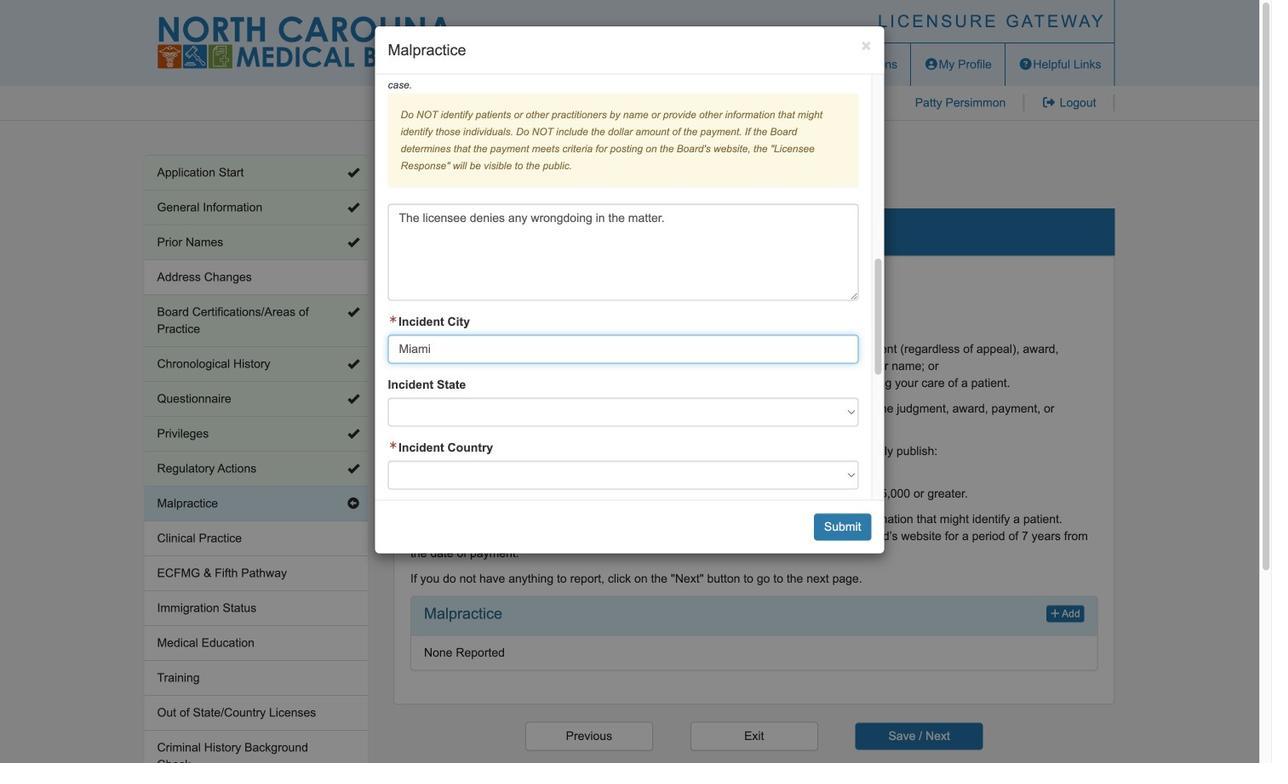 Task type: locate. For each thing, give the bounding box(es) containing it.
ok image
[[347, 237, 359, 249], [347, 359, 359, 370], [347, 393, 359, 405], [347, 428, 359, 440], [347, 463, 359, 475]]

1 vertical spatial fw image
[[388, 442, 399, 450]]

2 ok image from the top
[[347, 202, 359, 214]]

None text field
[[388, 204, 859, 301]]

None submit
[[814, 514, 872, 541], [856, 723, 983, 751], [814, 514, 872, 541], [856, 723, 983, 751]]

sign out image
[[1042, 97, 1057, 109]]

question circle image
[[1018, 58, 1033, 70]]

None text field
[[388, 335, 859, 364]]

1 ok image from the top
[[347, 167, 359, 179]]

1 vertical spatial ok image
[[347, 202, 359, 214]]

3 ok image from the top
[[347, 393, 359, 405]]

2 fw image from the top
[[388, 442, 399, 450]]

fw image
[[388, 316, 399, 324], [388, 442, 399, 450]]

circle arrow left image
[[347, 498, 359, 510]]

None button
[[525, 722, 653, 751], [690, 722, 818, 751], [525, 722, 653, 751], [690, 722, 818, 751]]

0 vertical spatial ok image
[[347, 167, 359, 179]]

2 vertical spatial ok image
[[347, 307, 359, 318]]

0 vertical spatial fw image
[[388, 316, 399, 324]]

ok image
[[347, 167, 359, 179], [347, 202, 359, 214], [347, 307, 359, 318]]



Task type: vqa. For each thing, say whether or not it's contained in the screenshot.
home icon
no



Task type: describe. For each thing, give the bounding box(es) containing it.
north carolina medical board logo image
[[157, 16, 455, 69]]

2 ok image from the top
[[347, 359, 359, 370]]

5 ok image from the top
[[347, 463, 359, 475]]

1 fw image from the top
[[388, 316, 399, 324]]

user circle image
[[924, 58, 939, 70]]

1 ok image from the top
[[347, 237, 359, 249]]

4 ok image from the top
[[347, 428, 359, 440]]

3 ok image from the top
[[347, 307, 359, 318]]

plus image
[[1051, 609, 1060, 619]]



